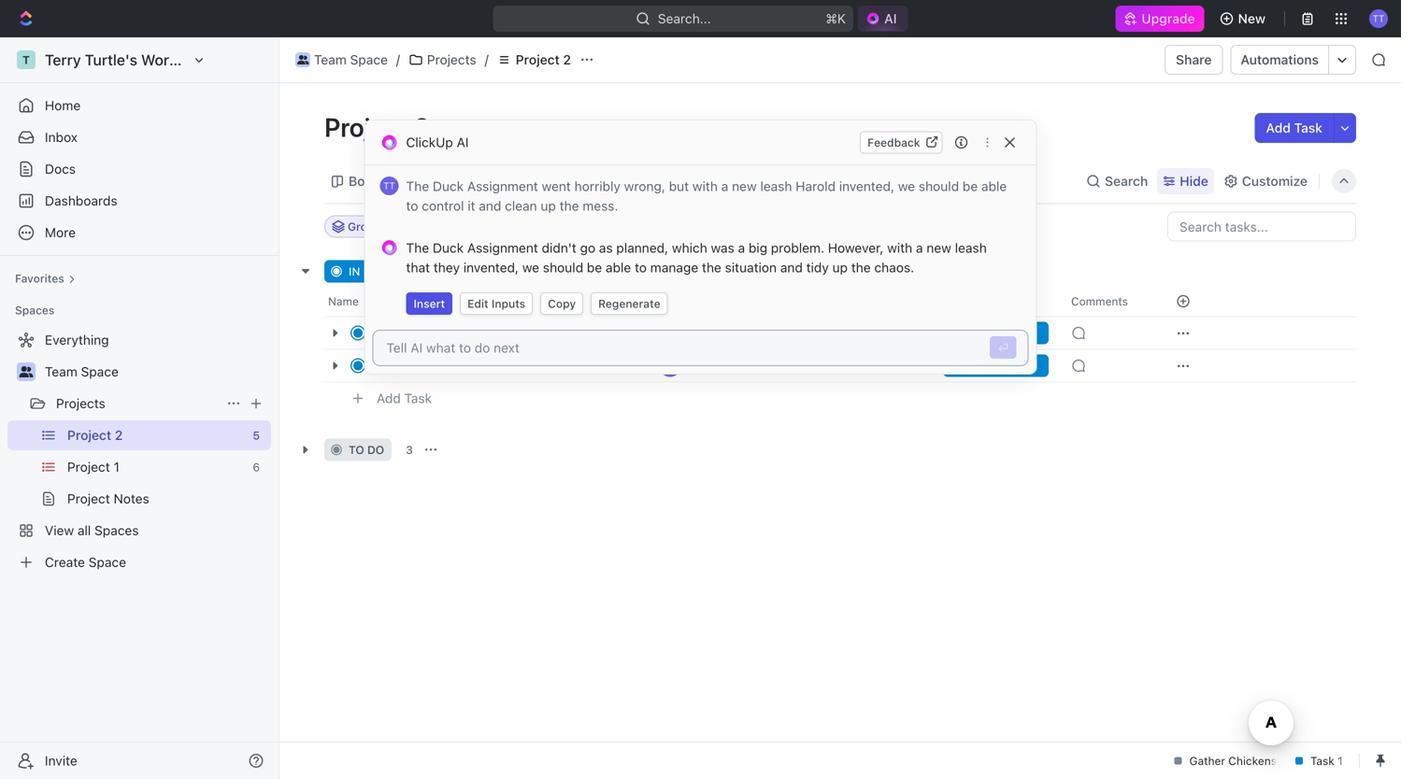 Task type: locate. For each thing, give the bounding box(es) containing it.
0 horizontal spatial to
[[349, 444, 364, 457]]

leash inside the duck assignment went horribly wrong, but with a new leash harold invented, we should be able to control it and clean up the mess.
[[761, 179, 792, 194]]

search...
[[658, 11, 711, 26]]

went
[[542, 179, 571, 194]]

manage
[[651, 260, 699, 275]]

0 horizontal spatial /
[[396, 52, 400, 67]]

up
[[541, 198, 556, 214], [833, 260, 848, 275]]

1 button right task 2
[[420, 357, 446, 375]]

1
[[409, 325, 415, 341], [436, 327, 442, 340], [438, 360, 444, 373]]

project 2 link
[[492, 49, 576, 71]]

be
[[963, 179, 978, 194], [587, 260, 602, 275]]

1 vertical spatial able
[[606, 260, 631, 275]]

2 assignment from the top
[[467, 240, 538, 256]]

space right user group image
[[81, 364, 119, 380]]

1 assignment from the top
[[467, 179, 538, 194]]

a
[[722, 179, 729, 194], [738, 240, 745, 256], [916, 240, 923, 256]]

inputs
[[492, 297, 526, 310]]

task 2
[[377, 358, 417, 374]]

0 vertical spatial 1 button
[[419, 324, 445, 343]]

1 button
[[419, 324, 445, 343], [420, 357, 446, 375]]

0 horizontal spatial leash
[[761, 179, 792, 194]]

space right user group icon
[[350, 52, 388, 67]]

0 vertical spatial assignment
[[467, 179, 538, 194]]

1 horizontal spatial projects link
[[404, 49, 481, 71]]

1 the from the top
[[406, 179, 429, 194]]

1 horizontal spatial team space
[[314, 52, 388, 67]]

spaces
[[15, 304, 55, 317]]

1 horizontal spatial we
[[898, 179, 915, 194]]

0 vertical spatial team
[[314, 52, 347, 67]]

1 vertical spatial should
[[543, 260, 584, 275]]

1 vertical spatial to
[[635, 260, 647, 275]]

assignment
[[467, 179, 538, 194], [467, 240, 538, 256]]

1 duck from the top
[[433, 179, 464, 194]]

projects link
[[404, 49, 481, 71], [56, 389, 219, 419]]

clean
[[505, 198, 537, 214]]

/
[[396, 52, 400, 67], [485, 52, 489, 67]]

1 vertical spatial 1 button
[[420, 357, 446, 375]]

and inside the duck assignment didn't go as planned, which was a big problem. however, with a new leash that they invented, we should be able to manage the situation and tidy up the chaos.
[[781, 260, 803, 275]]

team space inside sidebar navigation
[[45, 364, 119, 380]]

0 horizontal spatial team
[[45, 364, 77, 380]]

with right but
[[693, 179, 718, 194]]

table link
[[563, 168, 600, 194]]

add task up customize
[[1266, 120, 1323, 136]]

with inside the duck assignment didn't go as planned, which was a big problem. however, with a new leash that they invented, we should be able to manage the situation and tidy up the chaos.
[[887, 240, 913, 256]]

0 horizontal spatial add
[[377, 391, 401, 406]]

1 vertical spatial team space link
[[45, 357, 267, 387]]

1 horizontal spatial able
[[982, 179, 1007, 194]]

0 vertical spatial should
[[919, 179, 959, 194]]

user group image
[[19, 367, 33, 378]]

team space right user group image
[[45, 364, 119, 380]]

with up chaos.
[[887, 240, 913, 256]]

that
[[406, 260, 430, 275]]

add task button up inputs
[[482, 260, 561, 283]]

0 vertical spatial team space link
[[291, 49, 393, 71]]

2 horizontal spatial to
[[635, 260, 647, 275]]

1 horizontal spatial up
[[833, 260, 848, 275]]

a right however,
[[916, 240, 923, 256]]

add task up inputs
[[504, 265, 554, 278]]

docs link
[[7, 154, 271, 184]]

0 vertical spatial leash
[[761, 179, 792, 194]]

1 vertical spatial add task
[[504, 265, 554, 278]]

0 vertical spatial be
[[963, 179, 978, 194]]

invented, right harold at the top of page
[[839, 179, 895, 194]]

assignment up clean
[[467, 179, 538, 194]]

task up task 2
[[377, 325, 405, 341]]

team right user group image
[[45, 364, 77, 380]]

duck inside the duck assignment went horribly wrong, but with a new leash harold invented, we should be able to control it and clean up the mess.
[[433, 179, 464, 194]]

the up that
[[406, 240, 429, 256]]

to down planned, on the left top
[[635, 260, 647, 275]]

duck
[[433, 179, 464, 194], [433, 240, 464, 256]]

to left do
[[349, 444, 364, 457]]

1 horizontal spatial add
[[504, 265, 526, 278]]

0 vertical spatial new
[[732, 179, 757, 194]]

duck up control
[[433, 179, 464, 194]]

and
[[479, 198, 501, 214], [781, 260, 803, 275]]

space inside sidebar navigation
[[81, 364, 119, 380]]

control
[[422, 198, 464, 214]]

1 horizontal spatial the
[[702, 260, 722, 275]]

1 vertical spatial projects
[[56, 396, 105, 411]]

to inside the duck assignment went horribly wrong, but with a new leash harold invented, we should be able to control it and clean up the mess.
[[406, 198, 418, 214]]

0 horizontal spatial we
[[522, 260, 540, 275]]

0 horizontal spatial the
[[560, 198, 579, 214]]

the down was
[[702, 260, 722, 275]]

tree
[[7, 325, 271, 578]]

0 vertical spatial able
[[982, 179, 1007, 194]]

1 vertical spatial add task button
[[482, 260, 561, 283]]

1 vertical spatial the
[[406, 240, 429, 256]]

we inside the duck assignment went horribly wrong, but with a new leash harold invented, we should be able to control it and clean up the mess.
[[898, 179, 915, 194]]

0 horizontal spatial invented,
[[464, 260, 519, 275]]

0 vertical spatial project 2
[[516, 52, 571, 67]]

task
[[1295, 120, 1323, 136], [529, 265, 554, 278], [377, 325, 405, 341], [377, 358, 405, 374], [404, 391, 432, 406]]

1 vertical spatial with
[[887, 240, 913, 256]]

0 horizontal spatial project 2
[[324, 112, 436, 143]]

0 horizontal spatial up
[[541, 198, 556, 214]]

leash
[[761, 179, 792, 194], [955, 240, 987, 256]]

and right it
[[479, 198, 501, 214]]

0 vertical spatial up
[[541, 198, 556, 214]]

the
[[406, 179, 429, 194], [406, 240, 429, 256]]

0 vertical spatial with
[[693, 179, 718, 194]]

assignment inside the duck assignment went horribly wrong, but with a new leash harold invented, we should be able to control it and clean up the mess.
[[467, 179, 538, 194]]

be inside the duck assignment went horribly wrong, but with a new leash harold invented, we should be able to control it and clean up the mess.
[[963, 179, 978, 194]]

2 horizontal spatial add task button
[[1255, 113, 1334, 143]]

0 vertical spatial add task button
[[1255, 113, 1334, 143]]

1 vertical spatial team
[[45, 364, 77, 380]]

to
[[406, 198, 418, 214], [635, 260, 647, 275], [349, 444, 364, 457]]

task down didn't
[[529, 265, 554, 278]]

assignment inside the duck assignment didn't go as planned, which was a big problem. however, with a new leash that they invented, we should be able to manage the situation and tidy up the chaos.
[[467, 240, 538, 256]]

to down list link
[[406, 198, 418, 214]]

home
[[45, 98, 81, 113]]

projects
[[427, 52, 477, 67], [56, 396, 105, 411]]

we inside the duck assignment didn't go as planned, which was a big problem. however, with a new leash that they invented, we should be able to manage the situation and tidy up the chaos.
[[522, 260, 540, 275]]

1 horizontal spatial new
[[927, 240, 952, 256]]

0 vertical spatial projects link
[[404, 49, 481, 71]]

1 vertical spatial assignment
[[467, 240, 538, 256]]

duck up the they
[[433, 240, 464, 256]]

the right tt on the left of the page
[[406, 179, 429, 194]]

new right however,
[[927, 240, 952, 256]]

0 vertical spatial duck
[[433, 179, 464, 194]]

add up inputs
[[504, 265, 526, 278]]

1 vertical spatial project 2
[[324, 112, 436, 143]]

1 vertical spatial leash
[[955, 240, 987, 256]]

the down went
[[560, 198, 579, 214]]

add task down task 2
[[377, 391, 432, 406]]

add down task 2
[[377, 391, 401, 406]]

0 horizontal spatial projects
[[56, 396, 105, 411]]

1 vertical spatial team space
[[45, 364, 119, 380]]

0 horizontal spatial and
[[479, 198, 501, 214]]

2 horizontal spatial add task
[[1266, 120, 1323, 136]]

1 horizontal spatial and
[[781, 260, 803, 275]]

home link
[[7, 91, 271, 121]]

the inside the duck assignment didn't go as planned, which was a big problem. however, with a new leash that they invented, we should be able to manage the situation and tidy up the chaos.
[[406, 240, 429, 256]]

1 horizontal spatial project
[[516, 52, 560, 67]]

1 horizontal spatial project 2
[[516, 52, 571, 67]]

duck inside the duck assignment didn't go as planned, which was a big problem. however, with a new leash that they invented, we should be able to manage the situation and tidy up the chaos.
[[433, 240, 464, 256]]

team space
[[314, 52, 388, 67], [45, 364, 119, 380]]

team space right user group icon
[[314, 52, 388, 67]]

1 horizontal spatial should
[[919, 179, 959, 194]]

2
[[563, 52, 571, 67], [414, 112, 430, 143], [446, 265, 453, 278], [409, 358, 417, 374]]

1 vertical spatial invented,
[[464, 260, 519, 275]]

duck for control
[[433, 179, 464, 194]]

1 vertical spatial new
[[927, 240, 952, 256]]

should inside the duck assignment didn't go as planned, which was a big problem. however, with a new leash that they invented, we should be able to manage the situation and tidy up the chaos.
[[543, 260, 584, 275]]

1 button for 1
[[419, 324, 445, 343]]

should down didn't
[[543, 260, 584, 275]]

3
[[406, 444, 413, 457]]

1 horizontal spatial leash
[[955, 240, 987, 256]]

2 vertical spatial add task
[[377, 391, 432, 406]]

1 vertical spatial duck
[[433, 240, 464, 256]]

new inside the duck assignment didn't go as planned, which was a big problem. however, with a new leash that they invented, we should be able to manage the situation and tidy up the chaos.
[[927, 240, 952, 256]]

assignment for and
[[467, 179, 538, 194]]

2 the from the top
[[406, 240, 429, 256]]

able
[[982, 179, 1007, 194], [606, 260, 631, 275]]

1 horizontal spatial team space link
[[291, 49, 393, 71]]

2 / from the left
[[485, 52, 489, 67]]

assignment for we
[[467, 240, 538, 256]]

team space link
[[291, 49, 393, 71], [45, 357, 267, 387]]

1 horizontal spatial add task button
[[482, 260, 561, 283]]

1 horizontal spatial invented,
[[839, 179, 895, 194]]

invented,
[[839, 179, 895, 194], [464, 260, 519, 275]]

2 vertical spatial add task button
[[368, 388, 440, 410]]

1 vertical spatial space
[[81, 364, 119, 380]]

should down "feedback" 'button'
[[919, 179, 959, 194]]

add task
[[1266, 120, 1323, 136], [504, 265, 554, 278], [377, 391, 432, 406]]

0 horizontal spatial should
[[543, 260, 584, 275]]

1 horizontal spatial add task
[[504, 265, 554, 278]]

add up customize
[[1266, 120, 1291, 136]]

and down "problem."
[[781, 260, 803, 275]]

harold
[[796, 179, 836, 194]]

2 duck from the top
[[433, 240, 464, 256]]

invented, inside the duck assignment didn't go as planned, which was a big problem. however, with a new leash that they invented, we should be able to manage the situation and tidy up the chaos.
[[464, 260, 519, 275]]

2 vertical spatial add
[[377, 391, 401, 406]]

0 horizontal spatial projects link
[[56, 389, 219, 419]]

we down "feedback" 'button'
[[898, 179, 915, 194]]

hide
[[1180, 173, 1209, 189]]

new up big
[[732, 179, 757, 194]]

1 vertical spatial project
[[324, 112, 408, 143]]

0 horizontal spatial able
[[606, 260, 631, 275]]

the inside the duck assignment went horribly wrong, but with a new leash harold invented, we should be able to control it and clean up the mess.
[[406, 179, 429, 194]]

invite
[[45, 754, 77, 769]]

the
[[560, 198, 579, 214], [702, 260, 722, 275], [852, 260, 871, 275]]

1 vertical spatial and
[[781, 260, 803, 275]]

0 vertical spatial to
[[406, 198, 418, 214]]

0 horizontal spatial be
[[587, 260, 602, 275]]

team right user group icon
[[314, 52, 347, 67]]

a right but
[[722, 179, 729, 194]]

0 horizontal spatial team space link
[[45, 357, 267, 387]]

team
[[314, 52, 347, 67], [45, 364, 77, 380]]

inbox
[[45, 129, 78, 145]]

we
[[898, 179, 915, 194], [522, 260, 540, 275]]

1 horizontal spatial to
[[406, 198, 418, 214]]

task down task 2
[[404, 391, 432, 406]]

up right tidy
[[833, 260, 848, 275]]

customize button
[[1218, 168, 1314, 194]]

copy button
[[541, 293, 584, 315]]

0 horizontal spatial space
[[81, 364, 119, 380]]

be inside the duck assignment didn't go as planned, which was a big problem. however, with a new leash that they invented, we should be able to manage the situation and tidy up the chaos.
[[587, 260, 602, 275]]

new
[[732, 179, 757, 194], [927, 240, 952, 256]]

project 2
[[516, 52, 571, 67], [324, 112, 436, 143]]

1 button down insert
[[419, 324, 445, 343]]

invented, up edit inputs button on the left of page
[[464, 260, 519, 275]]

duck for they
[[433, 240, 464, 256]]

0 horizontal spatial a
[[722, 179, 729, 194]]

the down however,
[[852, 260, 871, 275]]

and inside the duck assignment went horribly wrong, but with a new leash harold invented, we should be able to control it and clean up the mess.
[[479, 198, 501, 214]]

mess.
[[583, 198, 618, 214]]

up inside the duck assignment went horribly wrong, but with a new leash harold invented, we should be able to control it and clean up the mess.
[[541, 198, 556, 214]]

add task button up customize
[[1255, 113, 1334, 143]]

we up inputs
[[522, 260, 540, 275]]

to do
[[349, 444, 384, 457]]

which
[[672, 240, 708, 256]]

0 horizontal spatial team space
[[45, 364, 119, 380]]

add task button down task 2
[[368, 388, 440, 410]]

horribly
[[575, 179, 621, 194]]

tree inside sidebar navigation
[[7, 325, 271, 578]]

1 vertical spatial we
[[522, 260, 540, 275]]

assignment down clean
[[467, 240, 538, 256]]

team inside sidebar navigation
[[45, 364, 77, 380]]

0 vertical spatial we
[[898, 179, 915, 194]]

edit
[[468, 297, 489, 310]]

up inside the duck assignment didn't go as planned, which was a big problem. however, with a new leash that they invented, we should be able to manage the situation and tidy up the chaos.
[[833, 260, 848, 275]]

1 vertical spatial up
[[833, 260, 848, 275]]

big
[[749, 240, 768, 256]]

0 vertical spatial and
[[479, 198, 501, 214]]

a left big
[[738, 240, 745, 256]]

gantt link
[[631, 168, 669, 194]]

invented, inside the duck assignment went horribly wrong, but with a new leash harold invented, we should be able to control it and clean up the mess.
[[839, 179, 895, 194]]

project
[[516, 52, 560, 67], [324, 112, 408, 143]]

feedback button
[[860, 131, 943, 154]]

space
[[350, 52, 388, 67], [81, 364, 119, 380]]

insert
[[414, 297, 445, 310]]

0 horizontal spatial new
[[732, 179, 757, 194]]

should
[[919, 179, 959, 194], [543, 260, 584, 275]]

regenerate button
[[591, 293, 668, 315]]

in
[[349, 265, 360, 278]]

up down went
[[541, 198, 556, 214]]

1 vertical spatial be
[[587, 260, 602, 275]]

board
[[349, 173, 385, 189]]

add
[[1266, 120, 1291, 136], [504, 265, 526, 278], [377, 391, 401, 406]]

ai
[[457, 135, 469, 150]]

1 horizontal spatial be
[[963, 179, 978, 194]]

the inside the duck assignment went horribly wrong, but with a new leash harold invented, we should be able to control it and clean up the mess.
[[560, 198, 579, 214]]

tree containing team space
[[7, 325, 271, 578]]

1 vertical spatial add
[[504, 265, 526, 278]]



Task type: vqa. For each thing, say whether or not it's contained in the screenshot.
Is inside BROWSEDRIVE IS REBRANDING AND NEEDS A NEW, MOD ERN LOGO.
no



Task type: describe. For each thing, give the bounding box(es) containing it.
1 for task 2
[[438, 360, 444, 373]]

however,
[[828, 240, 884, 256]]

0 vertical spatial add
[[1266, 120, 1291, 136]]

situation
[[725, 260, 777, 275]]

0 vertical spatial project
[[516, 52, 560, 67]]

automations button
[[1232, 46, 1329, 74]]

tt
[[383, 180, 395, 191]]

new button
[[1212, 4, 1277, 34]]

sidebar navigation
[[0, 37, 280, 780]]

dashboards link
[[7, 186, 271, 216]]

with inside the duck assignment went horribly wrong, but with a new leash harold invented, we should be able to control it and clean up the mess.
[[693, 179, 718, 194]]

2 horizontal spatial the
[[852, 260, 871, 275]]

Tell AI what to do next text field
[[387, 338, 978, 358]]

gantt
[[635, 173, 669, 189]]

insert button
[[406, 293, 453, 315]]

wrong,
[[624, 179, 666, 194]]

able inside the duck assignment went horribly wrong, but with a new leash harold invented, we should be able to control it and clean up the mess.
[[982, 179, 1007, 194]]

it
[[468, 198, 475, 214]]

a inside the duck assignment went horribly wrong, but with a new leash harold invented, we should be able to control it and clean up the mess.
[[722, 179, 729, 194]]

planned,
[[617, 240, 669, 256]]

list
[[420, 173, 442, 189]]

0 vertical spatial team space
[[314, 52, 388, 67]]

0 horizontal spatial add task button
[[368, 388, 440, 410]]

table
[[567, 173, 600, 189]]

edit inputs button
[[460, 293, 533, 315]]

0 horizontal spatial add task
[[377, 391, 432, 406]]

1 button for 2
[[420, 357, 446, 375]]

favorites
[[15, 272, 64, 285]]

⏎ button
[[990, 337, 1017, 359]]

⏎
[[998, 341, 1009, 354]]

inbox link
[[7, 122, 271, 152]]

progress
[[363, 265, 424, 278]]

the duck assignment went horribly wrong, but with a new leash harold invented, we should be able to control it and clean up the mess.
[[406, 179, 1007, 214]]

problem.
[[771, 240, 825, 256]]

they
[[434, 260, 460, 275]]

new
[[1239, 11, 1266, 26]]

upgrade link
[[1116, 6, 1205, 32]]

the duck assignment didn't go as planned, which was a big problem. however, with a new leash that they invented, we should be able to manage the situation and tidy up the chaos.
[[406, 240, 991, 275]]

docs
[[45, 161, 76, 177]]

Search tasks... text field
[[1169, 213, 1356, 241]]

projects inside sidebar navigation
[[56, 396, 105, 411]]

search button
[[1081, 168, 1154, 194]]

list link
[[416, 168, 442, 194]]

2 vertical spatial to
[[349, 444, 364, 457]]

feedback
[[868, 136, 921, 149]]

dashboards
[[45, 193, 117, 209]]

task up customize
[[1295, 120, 1323, 136]]

tidy
[[807, 260, 829, 275]]

as
[[599, 240, 613, 256]]

go
[[580, 240, 596, 256]]

do
[[367, 444, 384, 457]]

user group image
[[297, 55, 309, 65]]

task down task 1
[[377, 358, 405, 374]]

the for the duck assignment didn't go as planned, which was a big problem. however, with a new leash that they invented, we should be able to manage the situation and tidy up the chaos.
[[406, 240, 429, 256]]

clickup
[[406, 135, 453, 150]]

1 horizontal spatial a
[[738, 240, 745, 256]]

new inside the duck assignment went horribly wrong, but with a new leash harold invented, we should be able to control it and clean up the mess.
[[732, 179, 757, 194]]

calendar link
[[473, 168, 533, 194]]

but
[[669, 179, 689, 194]]

was
[[711, 240, 735, 256]]

2 horizontal spatial a
[[916, 240, 923, 256]]

upgrade
[[1142, 11, 1196, 26]]

didn't
[[542, 240, 577, 256]]

copy
[[548, 297, 576, 310]]

to inside the duck assignment didn't go as planned, which was a big problem. however, with a new leash that they invented, we should be able to manage the situation and tidy up the chaos.
[[635, 260, 647, 275]]

1 / from the left
[[396, 52, 400, 67]]

⌘k
[[826, 11, 846, 26]]

1 horizontal spatial team
[[314, 52, 347, 67]]

1 for task 1
[[436, 327, 442, 340]]

0 vertical spatial space
[[350, 52, 388, 67]]

leash inside the duck assignment didn't go as planned, which was a big problem. however, with a new leash that they invented, we should be able to manage the situation and tidy up the chaos.
[[955, 240, 987, 256]]

customize
[[1242, 173, 1308, 189]]

in progress
[[349, 265, 424, 278]]

share
[[1176, 52, 1212, 67]]

able inside the duck assignment didn't go as planned, which was a big problem. however, with a new leash that they invented, we should be able to manage the situation and tidy up the chaos.
[[606, 260, 631, 275]]

1 vertical spatial projects link
[[56, 389, 219, 419]]

task 1
[[377, 325, 415, 341]]

hide button
[[1158, 168, 1214, 194]]

should inside the duck assignment went horribly wrong, but with a new leash harold invented, we should be able to control it and clean up the mess.
[[919, 179, 959, 194]]

search
[[1105, 173, 1148, 189]]

1 horizontal spatial projects
[[427, 52, 477, 67]]

0 horizontal spatial project
[[324, 112, 408, 143]]

chaos.
[[875, 260, 915, 275]]

board link
[[345, 168, 385, 194]]

the for the duck assignment went horribly wrong, but with a new leash harold invented, we should be able to control it and clean up the mess.
[[406, 179, 429, 194]]

favorites button
[[7, 267, 83, 290]]

calendar
[[477, 173, 533, 189]]

regenerate
[[598, 297, 661, 310]]

clickup ai
[[406, 135, 469, 150]]

automations
[[1241, 52, 1319, 67]]

share button
[[1165, 45, 1223, 75]]

edit inputs
[[468, 297, 526, 310]]



